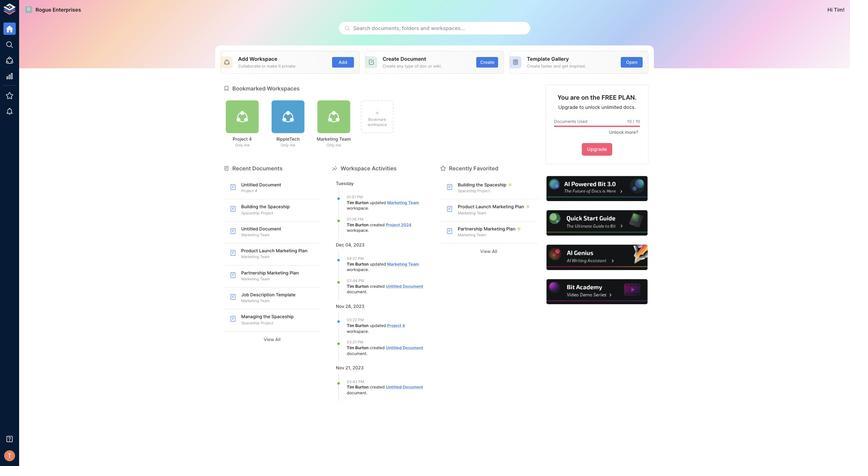 Task type: locate. For each thing, give the bounding box(es) containing it.
0 horizontal spatial template
[[276, 292, 296, 298]]

workspace inside 04:27 pm tim burton updated marketing team workspace .
[[347, 267, 368, 273]]

pm right 03:21
[[358, 340, 363, 345]]

marketing team link for document
[[387, 262, 419, 267]]

pm inside 03:21 pm tim burton created untitled document document .
[[358, 340, 363, 345]]

2 vertical spatial untitled document link
[[386, 385, 423, 390]]

3 help image from the top
[[546, 244, 649, 271]]

burton inside 04:27 pm tim burton updated marketing team workspace .
[[355, 262, 369, 267]]

partnership up job
[[241, 270, 266, 276]]

3 created from the top
[[370, 345, 385, 351]]

favorited
[[474, 165, 498, 172]]

1 horizontal spatial or
[[428, 63, 432, 69]]

0 vertical spatial workspace
[[250, 56, 277, 62]]

0 vertical spatial building
[[458, 182, 475, 188]]

pm right 03:44
[[359, 279, 364, 283]]

free
[[602, 94, 617, 101]]

1 horizontal spatial partnership
[[458, 226, 483, 232]]

1 horizontal spatial 4
[[255, 189, 257, 193]]

1 vertical spatial documents
[[252, 165, 283, 172]]

burton inside 03:43 pm tim burton created untitled document document .
[[355, 385, 369, 390]]

0 horizontal spatial or
[[262, 63, 266, 69]]

10 right / on the top of page
[[636, 119, 640, 124]]

nov left 21,
[[336, 365, 344, 371]]

0 vertical spatial view all button
[[440, 246, 538, 257]]

untitled document marketing team
[[241, 226, 281, 237]]

1 vertical spatial document
[[347, 351, 366, 356]]

workspace for 01:36 pm tim burton created project 2024 workspace .
[[347, 206, 368, 211]]

0 horizontal spatial all
[[275, 337, 281, 342]]

pm right 04:27
[[358, 256, 364, 261]]

. inside 03:22 pm tim burton updated project 4 workspace .
[[368, 329, 369, 334]]

nov for nov 28, 2023
[[336, 304, 344, 309]]

3 updated from the top
[[370, 323, 386, 328]]

pm
[[357, 195, 363, 200], [358, 217, 364, 222], [358, 256, 364, 261], [359, 279, 364, 283], [358, 318, 364, 323], [358, 340, 363, 345], [358, 380, 364, 384]]

more?
[[625, 130, 638, 135]]

1 vertical spatial updated
[[370, 262, 386, 267]]

tim inside 04:27 pm tim burton updated marketing team workspace .
[[347, 262, 354, 267]]

help image
[[546, 175, 649, 202], [546, 210, 649, 237], [546, 244, 649, 271], [546, 279, 649, 306]]

3 burton from the top
[[355, 262, 369, 267]]

add inside add workspace collaborate or make it private.
[[238, 56, 248, 62]]

0 horizontal spatial only
[[235, 143, 243, 148]]

burton inside 03:44 pm tim burton created untitled document document .
[[355, 284, 369, 289]]

document
[[401, 56, 426, 62], [259, 182, 281, 188], [259, 226, 281, 232], [403, 284, 423, 289], [403, 345, 423, 351], [403, 385, 423, 390]]

burton for 03:43 pm tim burton created untitled document document .
[[355, 385, 369, 390]]

tim inside 03:43 pm tim burton created untitled document document .
[[347, 385, 354, 390]]

building inside building the spaceship spaceship project
[[241, 204, 258, 210]]

burton for 01:36 pm tim burton created project 2024 workspace .
[[355, 222, 369, 227]]

view all down managing the spaceship spaceship project
[[264, 337, 281, 342]]

used
[[577, 119, 588, 124]]

01:36 pm tim burton created project 2024 workspace .
[[347, 217, 412, 233]]

burton inside 03:22 pm tim burton updated project 4 workspace .
[[355, 323, 369, 328]]

tim down "03:22"
[[347, 323, 354, 328]]

0 vertical spatial launch
[[476, 204, 491, 210]]

2 burton from the top
[[355, 222, 369, 227]]

. inside 03:44 pm tim burton created untitled document document .
[[366, 290, 367, 295]]

01:51 pm tim burton updated marketing team workspace .
[[347, 195, 419, 211]]

untitled document project 4
[[241, 182, 281, 193]]

2 marketing team from the top
[[458, 233, 486, 237]]

untitled document link for team
[[386, 284, 423, 289]]

me
[[244, 143, 250, 148], [290, 143, 295, 148], [336, 143, 341, 148]]

view all button down managing the spaceship spaceship project
[[223, 335, 321, 345]]

partnership for partnership marketing plan marketing team
[[241, 270, 266, 276]]

1 horizontal spatial view all button
[[440, 246, 538, 257]]

burton down 01:36
[[355, 222, 369, 227]]

burton down "03:22"
[[355, 323, 369, 328]]

launch down the spaceship project
[[476, 204, 491, 210]]

2023 right 28,
[[353, 304, 365, 309]]

pm inside 03:44 pm tim burton created untitled document document .
[[359, 279, 364, 283]]

0 vertical spatial and
[[420, 25, 430, 31]]

burton down 04:27
[[355, 262, 369, 267]]

pm for 04:27 pm tim burton updated marketing team workspace .
[[358, 256, 364, 261]]

updated inside 03:22 pm tim burton updated project 4 workspace .
[[370, 323, 386, 328]]

1 horizontal spatial me
[[290, 143, 295, 148]]

tim down 01:36
[[347, 222, 354, 227]]

untitled inside 03:43 pm tim burton created untitled document document .
[[386, 385, 402, 390]]

workspace activities
[[341, 165, 397, 172]]

. for 04:27 pm tim burton updated marketing team workspace .
[[368, 267, 369, 273]]

untitled
[[241, 182, 258, 188], [241, 226, 258, 232], [386, 284, 402, 289], [386, 345, 402, 351], [386, 385, 402, 390]]

untitled inside untitled document marketing team
[[241, 226, 258, 232]]

document
[[347, 290, 366, 295], [347, 351, 366, 356], [347, 391, 366, 396]]

marketing team for partnership
[[458, 233, 486, 237]]

updated up 03:44 pm tim burton created untitled document document .
[[370, 262, 386, 267]]

me inside 'project 4 only me'
[[244, 143, 250, 148]]

5 burton from the top
[[355, 323, 369, 328]]

0 horizontal spatial me
[[244, 143, 250, 148]]

view all down the partnership marketing plan
[[480, 249, 497, 254]]

private.
[[282, 63, 297, 69]]

upgrade down unlock more? button
[[587, 146, 607, 152]]

team
[[339, 136, 351, 142], [408, 200, 419, 205], [477, 211, 486, 215], [260, 233, 270, 237], [477, 233, 486, 237], [260, 255, 270, 260], [408, 262, 419, 267], [260, 277, 270, 282], [260, 299, 270, 304]]

the up the unlock
[[590, 94, 600, 101]]

2 document from the top
[[347, 351, 366, 356]]

tim inside 01:36 pm tim burton created project 2024 workspace .
[[347, 222, 354, 227]]

and down "gallery"
[[554, 63, 561, 69]]

1 nov from the top
[[336, 304, 344, 309]]

workspace down bookmark
[[368, 122, 387, 127]]

created for 03:44 pm tim burton created untitled document document .
[[370, 284, 385, 289]]

4 inside untitled document project 4
[[255, 189, 257, 193]]

/
[[633, 119, 634, 124]]

0 horizontal spatial and
[[420, 25, 430, 31]]

document inside 03:43 pm tim burton created untitled document document .
[[403, 385, 423, 390]]

workspaces
[[267, 85, 300, 92]]

burton down 03:44
[[355, 284, 369, 289]]

. for 03:43 pm tim burton created untitled document document .
[[366, 391, 367, 396]]

partnership down product launch marketing plan
[[458, 226, 483, 232]]

pm inside 03:43 pm tim burton created untitled document document .
[[358, 380, 364, 384]]

2 me from the left
[[290, 143, 295, 148]]

updated up 01:36 pm tim burton created project 2024 workspace .
[[370, 200, 386, 205]]

open button
[[621, 57, 643, 68]]

workspace up make
[[250, 56, 277, 62]]

workspace inside 03:22 pm tim burton updated project 4 workspace .
[[347, 329, 368, 334]]

pm inside 04:27 pm tim burton updated marketing team workspace .
[[358, 256, 364, 261]]

0 vertical spatial marketing team link
[[387, 200, 419, 205]]

. inside 01:51 pm tim burton updated marketing team workspace .
[[368, 206, 369, 211]]

0 vertical spatial document
[[347, 290, 366, 295]]

2023 right 04,
[[353, 242, 365, 248]]

and inside 'template gallery create faster and get inspired.'
[[554, 63, 561, 69]]

untitled for 03:21 pm tim burton created untitled document document .
[[386, 345, 402, 351]]

1 vertical spatial product
[[241, 248, 258, 254]]

tim down 04:27
[[347, 262, 354, 267]]

marketing team link
[[387, 200, 419, 205], [387, 262, 419, 267]]

open
[[626, 59, 638, 65]]

10 left / on the top of page
[[627, 119, 632, 124]]

1 or from the left
[[262, 63, 266, 69]]

pm right 01:36
[[358, 217, 364, 222]]

all down managing the spaceship spaceship project
[[275, 337, 281, 342]]

4 up 03:21 pm tim burton created untitled document document .
[[402, 323, 405, 328]]

2023
[[353, 242, 365, 248], [353, 304, 365, 309], [353, 365, 364, 371]]

1 vertical spatial 4
[[255, 189, 257, 193]]

tim down 03:43
[[347, 385, 354, 390]]

untitled inside 03:44 pm tim burton created untitled document document .
[[386, 284, 402, 289]]

0 vertical spatial 2023
[[353, 242, 365, 248]]

1 horizontal spatial upgrade
[[587, 146, 607, 152]]

created inside 03:21 pm tim burton created untitled document document .
[[370, 345, 385, 351]]

03:43
[[347, 380, 357, 384]]

. for 03:44 pm tim burton created untitled document document .
[[366, 290, 367, 295]]

tim for 03:22 pm tim burton updated project 4 workspace .
[[347, 323, 354, 328]]

2 created from the top
[[370, 284, 385, 289]]

3 document from the top
[[347, 391, 366, 396]]

0 vertical spatial marketing team
[[458, 211, 486, 215]]

create inside 'template gallery create faster and get inspired.'
[[527, 63, 540, 69]]

0 vertical spatial upgrade
[[559, 104, 578, 110]]

only inside 'project 4 only me'
[[235, 143, 243, 148]]

1 vertical spatial nov
[[336, 365, 344, 371]]

launch for product launch marketing plan
[[476, 204, 491, 210]]

. inside 04:27 pm tim burton updated marketing team workspace .
[[368, 267, 369, 273]]

2023 for nov 21, 2023
[[353, 365, 364, 371]]

the for building the spaceship
[[476, 182, 483, 188]]

nov left 28,
[[336, 304, 344, 309]]

tim inside 03:21 pm tim burton created untitled document document .
[[347, 345, 354, 351]]

1 vertical spatial marketing team link
[[387, 262, 419, 267]]

1 help image from the top
[[546, 175, 649, 202]]

1 document from the top
[[347, 290, 366, 295]]

building down untitled document project 4
[[241, 204, 258, 210]]

upgrade
[[559, 104, 578, 110], [587, 146, 607, 152]]

4 inside 'project 4 only me'
[[249, 136, 252, 142]]

2 horizontal spatial me
[[336, 143, 341, 148]]

project down managing
[[261, 321, 273, 326]]

1 horizontal spatial view all
[[480, 249, 497, 254]]

marketing team link up 03:44 pm tim burton created untitled document document .
[[387, 262, 419, 267]]

burton down 03:43
[[355, 385, 369, 390]]

2023 for nov 28, 2023
[[353, 304, 365, 309]]

nov
[[336, 304, 344, 309], [336, 365, 344, 371]]

launch inside the product launch marketing plan marketing team
[[259, 248, 275, 254]]

2 horizontal spatial 4
[[402, 323, 405, 328]]

2 or from the left
[[428, 63, 432, 69]]

1 me from the left
[[244, 143, 250, 148]]

or
[[262, 63, 266, 69], [428, 63, 432, 69]]

2 10 from the left
[[636, 119, 640, 124]]

1 untitled document link from the top
[[386, 284, 423, 289]]

team inside job description template marketing team
[[260, 299, 270, 304]]

project down recent
[[241, 189, 254, 193]]

pm right 03:43
[[358, 380, 364, 384]]

team inside marketing team only me
[[339, 136, 351, 142]]

1 created from the top
[[370, 222, 385, 227]]

burton down "01:51"
[[355, 200, 369, 205]]

the inside you are on the free plan. upgrade to unlock unlimited docs.
[[590, 94, 600, 101]]

. inside 01:36 pm tim burton created project 2024 workspace .
[[368, 228, 369, 233]]

faster
[[541, 63, 552, 69]]

view all button
[[440, 246, 538, 257], [223, 335, 321, 345]]

0 horizontal spatial view
[[264, 337, 274, 342]]

me inside marketing team only me
[[336, 143, 341, 148]]

you
[[558, 94, 569, 101]]

2 horizontal spatial only
[[327, 143, 335, 148]]

docs.
[[624, 104, 636, 110]]

updated inside 01:51 pm tim burton updated marketing team workspace .
[[370, 200, 386, 205]]

untitled for 03:43 pm tim burton created untitled document document .
[[386, 385, 402, 390]]

1 vertical spatial template
[[276, 292, 296, 298]]

created for 03:43 pm tim burton created untitled document document .
[[370, 385, 385, 390]]

0 vertical spatial untitled document link
[[386, 284, 423, 289]]

collaborate
[[238, 63, 261, 69]]

4 created from the top
[[370, 385, 385, 390]]

10
[[627, 119, 632, 124], [636, 119, 640, 124]]

the down untitled document project 4
[[259, 204, 266, 210]]

or right doc
[[428, 63, 432, 69]]

pm right "01:51"
[[357, 195, 363, 200]]

4 inside 03:22 pm tim burton updated project 4 workspace .
[[402, 323, 405, 328]]

product inside the product launch marketing plan marketing team
[[241, 248, 258, 254]]

tim down 03:21
[[347, 345, 354, 351]]

tim inside 03:44 pm tim burton created untitled document document .
[[347, 284, 354, 289]]

spaceship up untitled document marketing team
[[241, 211, 260, 215]]

partnership
[[458, 226, 483, 232], [241, 270, 266, 276]]

search documents, folders and workspaces...
[[353, 25, 465, 31]]

!
[[843, 6, 845, 13]]

10 / 10
[[627, 119, 640, 124]]

template
[[527, 56, 550, 62], [276, 292, 296, 298]]

7 burton from the top
[[355, 385, 369, 390]]

. inside 03:21 pm tim burton created untitled document document .
[[366, 351, 367, 356]]

2 vertical spatial document
[[347, 391, 366, 396]]

burton inside 01:51 pm tim burton updated marketing team workspace .
[[355, 200, 369, 205]]

upgrade inside button
[[587, 146, 607, 152]]

1 horizontal spatial only
[[281, 143, 289, 148]]

project inside managing the spaceship spaceship project
[[261, 321, 273, 326]]

document inside 03:21 pm tim burton created untitled document document .
[[347, 351, 366, 356]]

tim for 01:36 pm tim burton created project 2024 workspace .
[[347, 222, 354, 227]]

project inside 'project 4 only me'
[[233, 136, 248, 142]]

partnership inside partnership marketing plan marketing team
[[241, 270, 266, 276]]

0 horizontal spatial upgrade
[[559, 104, 578, 110]]

project inside 03:22 pm tim burton updated project 4 workspace .
[[387, 323, 401, 328]]

or inside add workspace collaborate or make it private.
[[262, 63, 266, 69]]

0 horizontal spatial documents
[[252, 165, 283, 172]]

product down untitled document marketing team
[[241, 248, 258, 254]]

the inside managing the spaceship spaceship project
[[263, 314, 270, 320]]

1 burton from the top
[[355, 200, 369, 205]]

2 updated from the top
[[370, 262, 386, 267]]

marketing inside 04:27 pm tim burton updated marketing team workspace .
[[387, 262, 407, 267]]

and right folders
[[420, 25, 430, 31]]

workspace
[[250, 56, 277, 62], [341, 165, 370, 172]]

plan inside partnership marketing plan marketing team
[[290, 270, 299, 276]]

0 horizontal spatial launch
[[259, 248, 275, 254]]

documents left used
[[554, 119, 576, 124]]

0 vertical spatial partnership
[[458, 226, 483, 232]]

tim down "01:51"
[[347, 200, 354, 205]]

burton
[[355, 200, 369, 205], [355, 222, 369, 227], [355, 262, 369, 267], [355, 284, 369, 289], [355, 323, 369, 328], [355, 345, 369, 351], [355, 385, 369, 390]]

spaceship down "building the spaceship"
[[458, 189, 476, 193]]

0 horizontal spatial view all button
[[223, 335, 321, 345]]

only inside marketing team only me
[[327, 143, 335, 148]]

workspace up 03:21
[[347, 329, 368, 334]]

0 horizontal spatial add
[[238, 56, 248, 62]]

01:36
[[347, 217, 357, 222]]

pm for 03:44 pm tim burton created untitled document document .
[[359, 279, 364, 283]]

1 marketing team from the top
[[458, 211, 486, 215]]

0 vertical spatial view all
[[480, 249, 497, 254]]

building
[[458, 182, 475, 188], [241, 204, 258, 210]]

3 me from the left
[[336, 143, 341, 148]]

document for marketing
[[347, 290, 366, 295]]

1 marketing team link from the top
[[387, 200, 419, 205]]

0 horizontal spatial partnership
[[241, 270, 266, 276]]

rippletech only me
[[276, 136, 300, 148]]

4 up "recent documents"
[[249, 136, 252, 142]]

add
[[238, 56, 248, 62], [339, 59, 347, 65]]

tim down 03:44
[[347, 284, 354, 289]]

0 horizontal spatial 10
[[627, 119, 632, 124]]

1 horizontal spatial and
[[554, 63, 561, 69]]

pm for 03:43 pm tim burton created untitled document document .
[[358, 380, 364, 384]]

2 only from the left
[[281, 143, 289, 148]]

1 vertical spatial 2023
[[353, 304, 365, 309]]

template right 'description' at the bottom left of page
[[276, 292, 296, 298]]

2 untitled document link from the top
[[386, 345, 423, 351]]

workspace up tuesday
[[341, 165, 370, 172]]

description
[[250, 292, 275, 298]]

marketing inside untitled document marketing team
[[241, 233, 259, 237]]

view all button down the partnership marketing plan
[[440, 246, 538, 257]]

marketing team down the partnership marketing plan
[[458, 233, 486, 237]]

only inside rippletech only me
[[281, 143, 289, 148]]

6 burton from the top
[[355, 345, 369, 351]]

2 marketing team link from the top
[[387, 262, 419, 267]]

1 horizontal spatial product
[[458, 204, 475, 210]]

burton inside 01:36 pm tim burton created project 2024 workspace .
[[355, 222, 369, 227]]

partnership marketing plan marketing team
[[241, 270, 299, 282]]

4 up building the spaceship spaceship project
[[255, 189, 257, 193]]

1 horizontal spatial template
[[527, 56, 550, 62]]

document down 03:44
[[347, 290, 366, 295]]

marketing team down product launch marketing plan
[[458, 211, 486, 215]]

03:22
[[347, 318, 357, 323]]

2 vertical spatial 4
[[402, 323, 405, 328]]

view down the partnership marketing plan
[[480, 249, 491, 254]]

template inside 'template gallery create faster and get inspired.'
[[527, 56, 550, 62]]

documents up untitled document project 4
[[252, 165, 283, 172]]

1 vertical spatial partnership
[[241, 270, 266, 276]]

marketing team link up 2024
[[387, 200, 419, 205]]

2 vertical spatial updated
[[370, 323, 386, 328]]

0 vertical spatial 4
[[249, 136, 252, 142]]

. for 03:22 pm tim burton updated project 4 workspace .
[[368, 329, 369, 334]]

0 vertical spatial all
[[492, 249, 497, 254]]

and
[[420, 25, 430, 31], [554, 63, 561, 69]]

2 nov from the top
[[336, 365, 344, 371]]

nov for nov 21, 2023
[[336, 365, 344, 371]]

pm inside 03:22 pm tim burton updated project 4 workspace .
[[358, 318, 364, 323]]

pm inside 01:51 pm tim burton updated marketing team workspace .
[[357, 195, 363, 200]]

document inside 03:44 pm tim burton created untitled document document .
[[347, 290, 366, 295]]

pm right "03:22"
[[358, 318, 364, 323]]

0 horizontal spatial 4
[[249, 136, 252, 142]]

4 burton from the top
[[355, 284, 369, 289]]

launch
[[476, 204, 491, 210], [259, 248, 275, 254]]

workspace up 03:44
[[347, 267, 368, 273]]

tim right hi at the top right of the page
[[834, 6, 843, 13]]

created inside 03:43 pm tim burton created untitled document document .
[[370, 385, 385, 390]]

view
[[480, 249, 491, 254], [264, 337, 274, 342]]

all
[[492, 249, 497, 254], [275, 337, 281, 342]]

burton down 03:21
[[355, 345, 369, 351]]

1 vertical spatial marketing team
[[458, 233, 486, 237]]

me for marketing
[[336, 143, 341, 148]]

document inside untitled document project 4
[[259, 182, 281, 188]]

1 vertical spatial workspace
[[341, 165, 370, 172]]

21,
[[346, 365, 351, 371]]

1 horizontal spatial launch
[[476, 204, 491, 210]]

document inside 03:43 pm tim burton created untitled document document .
[[347, 391, 366, 396]]

0 horizontal spatial product
[[241, 248, 258, 254]]

pm for 03:21 pm tim burton created untitled document document .
[[358, 340, 363, 345]]

marketing team link for 2024
[[387, 200, 419, 205]]

tim inside 01:51 pm tim burton updated marketing team workspace .
[[347, 200, 354, 205]]

0 vertical spatial template
[[527, 56, 550, 62]]

add inside add button
[[339, 59, 347, 65]]

upgrade inside you are on the free plan. upgrade to unlock unlimited docs.
[[559, 104, 578, 110]]

0 vertical spatial updated
[[370, 200, 386, 205]]

managing the spaceship spaceship project
[[241, 314, 294, 326]]

the up the spaceship project
[[476, 182, 483, 188]]

1 horizontal spatial view
[[480, 249, 491, 254]]

0 vertical spatial product
[[458, 204, 475, 210]]

updated
[[370, 200, 386, 205], [370, 262, 386, 267], [370, 323, 386, 328]]

all down the partnership marketing plan
[[492, 249, 497, 254]]

project 4 link
[[387, 323, 405, 328]]

0 horizontal spatial workspace
[[250, 56, 277, 62]]

1 horizontal spatial building
[[458, 182, 475, 188]]

1 vertical spatial upgrade
[[587, 146, 607, 152]]

project up 03:21 pm tim burton created untitled document document .
[[387, 323, 401, 328]]

workspace up 01:36
[[347, 206, 368, 211]]

template up faster
[[527, 56, 550, 62]]

.
[[368, 206, 369, 211], [368, 228, 369, 233], [368, 267, 369, 273], [366, 290, 367, 295], [368, 329, 369, 334], [366, 351, 367, 356], [366, 391, 367, 396]]

template inside job description template marketing team
[[276, 292, 296, 298]]

untitled inside 03:21 pm tim burton created untitled document document .
[[386, 345, 402, 351]]

1 updated from the top
[[370, 200, 386, 205]]

1 only from the left
[[235, 143, 243, 148]]

2 vertical spatial 2023
[[353, 365, 364, 371]]

0 vertical spatial view
[[480, 249, 491, 254]]

progress bar
[[554, 126, 640, 127]]

document down 03:43
[[347, 391, 366, 396]]

or left make
[[262, 63, 266, 69]]

add button
[[332, 57, 354, 68]]

1 vertical spatial launch
[[259, 248, 275, 254]]

pm for 01:51 pm tim burton updated marketing team workspace .
[[357, 195, 363, 200]]

partnership for partnership marketing plan
[[458, 226, 483, 232]]

launch down untitled document marketing team
[[259, 248, 275, 254]]

updated left project 4 link on the left bottom of page
[[370, 323, 386, 328]]

create document create any type of doc or wiki.
[[383, 56, 442, 69]]

1 horizontal spatial documents
[[554, 119, 576, 124]]

1 vertical spatial and
[[554, 63, 561, 69]]

created inside 03:44 pm tim burton created untitled document document .
[[370, 284, 385, 289]]

1 horizontal spatial 10
[[636, 119, 640, 124]]

workspace inside 01:51 pm tim burton updated marketing team workspace .
[[347, 206, 368, 211]]

view all
[[480, 249, 497, 254], [264, 337, 281, 342]]

document inside untitled document marketing team
[[259, 226, 281, 232]]

project inside untitled document project 4
[[241, 189, 254, 193]]

pm for 03:22 pm tim burton updated project 4 workspace .
[[358, 318, 364, 323]]

created
[[370, 222, 385, 227], [370, 284, 385, 289], [370, 345, 385, 351], [370, 385, 385, 390]]

burton inside 03:21 pm tim burton created untitled document document .
[[355, 345, 369, 351]]

project up recent
[[233, 136, 248, 142]]

document down 03:21
[[347, 351, 366, 356]]

upgrade down you
[[559, 104, 578, 110]]

the right managing
[[263, 314, 270, 320]]

created inside 01:36 pm tim burton created project 2024 workspace .
[[370, 222, 385, 227]]

tim inside 03:22 pm tim burton updated project 4 workspace .
[[347, 323, 354, 328]]

1 vertical spatial building
[[241, 204, 258, 210]]

untitled inside untitled document project 4
[[241, 182, 258, 188]]

add for add workspace collaborate or make it private.
[[238, 56, 248, 62]]

updated inside 04:27 pm tim burton updated marketing team workspace .
[[370, 262, 386, 267]]

product for product launch marketing plan marketing team
[[241, 248, 258, 254]]

0 horizontal spatial view all
[[264, 337, 281, 342]]

unlock more? button
[[606, 127, 640, 138]]

2023 right 21,
[[353, 365, 364, 371]]

building up the spaceship project
[[458, 182, 475, 188]]

workspace down 01:36
[[347, 228, 368, 233]]

1 vertical spatial all
[[275, 337, 281, 342]]

3 only from the left
[[327, 143, 335, 148]]

rippletech
[[276, 136, 300, 142]]

03:21 pm tim burton created untitled document document .
[[347, 340, 423, 356]]

plan inside the product launch marketing plan marketing team
[[298, 248, 308, 254]]

1 horizontal spatial workspace
[[341, 165, 370, 172]]

1 vertical spatial untitled document link
[[386, 345, 423, 351]]

spaceship down managing
[[241, 321, 260, 326]]

burton for 03:22 pm tim burton updated project 4 workspace .
[[355, 323, 369, 328]]

t button
[[2, 449, 17, 464]]

project up untitled document marketing team
[[261, 211, 273, 215]]

only
[[235, 143, 243, 148], [281, 143, 289, 148], [327, 143, 335, 148]]

project
[[233, 136, 248, 142], [241, 189, 254, 193], [477, 189, 490, 193], [261, 211, 273, 215], [386, 222, 400, 227], [261, 321, 273, 326], [387, 323, 401, 328]]

0 horizontal spatial building
[[241, 204, 258, 210]]

project left 2024
[[386, 222, 400, 227]]

product down the spaceship project
[[458, 204, 475, 210]]

job
[[241, 292, 249, 298]]

create inside button
[[480, 59, 495, 65]]

1 horizontal spatial add
[[339, 59, 347, 65]]

0 vertical spatial nov
[[336, 304, 344, 309]]

building for building the spaceship spaceship project
[[241, 204, 258, 210]]

plan.
[[618, 94, 637, 101]]

view down managing the spaceship spaceship project
[[264, 337, 274, 342]]



Task type: describe. For each thing, give the bounding box(es) containing it.
tim for 03:44 pm tim burton created untitled document document .
[[347, 284, 354, 289]]

and inside button
[[420, 25, 430, 31]]

get
[[562, 63, 568, 69]]

job description template marketing team
[[241, 292, 296, 304]]

rogue
[[36, 6, 51, 13]]

hi tim !
[[828, 6, 845, 13]]

workspaces...
[[431, 25, 465, 31]]

unlimited
[[602, 104, 622, 110]]

3 untitled document link from the top
[[386, 385, 423, 390]]

marketing inside 01:51 pm tim burton updated marketing team workspace .
[[387, 200, 407, 205]]

only for marketing
[[327, 143, 335, 148]]

any
[[397, 63, 404, 69]]

document inside 03:44 pm tim burton created untitled document document .
[[403, 284, 423, 289]]

building the spaceship
[[458, 182, 506, 188]]

updated for 01:36 pm tim burton created project 2024 workspace .
[[370, 200, 386, 205]]

bookmark workspace button
[[361, 100, 394, 133]]

1 horizontal spatial all
[[492, 249, 497, 254]]

recent documents
[[232, 165, 283, 172]]

on
[[581, 94, 589, 101]]

project 2024 link
[[386, 222, 412, 227]]

team inside partnership marketing plan marketing team
[[260, 277, 270, 282]]

dec 04, 2023
[[336, 242, 365, 248]]

documents,
[[372, 25, 401, 31]]

product launch marketing plan
[[458, 204, 524, 210]]

marketing team for product
[[458, 211, 486, 215]]

01:51
[[347, 195, 356, 200]]

created for 01:36 pm tim burton created project 2024 workspace .
[[370, 222, 385, 227]]

the for managing the spaceship spaceship project
[[263, 314, 270, 320]]

the for building the spaceship spaceship project
[[259, 204, 266, 210]]

burton for 03:21 pm tim burton created untitled document document .
[[355, 345, 369, 351]]

of
[[415, 63, 419, 69]]

search documents, folders and workspaces... button
[[339, 22, 530, 35]]

1 10 from the left
[[627, 119, 632, 124]]

28,
[[346, 304, 352, 309]]

r
[[27, 7, 30, 12]]

are
[[570, 94, 580, 101]]

team inside the product launch marketing plan marketing team
[[260, 255, 270, 260]]

tim for 03:21 pm tim burton created untitled document document .
[[347, 345, 354, 351]]

. for 01:51 pm tim burton updated marketing team workspace .
[[368, 206, 369, 211]]

product for product launch marketing plan
[[458, 204, 475, 210]]

recently favorited
[[449, 165, 498, 172]]

1 vertical spatial view
[[264, 337, 274, 342]]

type
[[405, 63, 414, 69]]

2023 for dec 04, 2023
[[353, 242, 365, 248]]

add workspace collaborate or make it private.
[[238, 56, 297, 69]]

or inside 'create document create any type of doc or wiki.'
[[428, 63, 432, 69]]

1 vertical spatial view all
[[264, 337, 281, 342]]

to
[[579, 104, 584, 110]]

burton for 01:51 pm tim burton updated marketing team workspace .
[[355, 200, 369, 205]]

rogue enterprises
[[36, 6, 81, 13]]

marketing team only me
[[317, 136, 351, 148]]

03:44 pm tim burton created untitled document document .
[[347, 279, 423, 295]]

launch for product launch marketing plan marketing team
[[259, 248, 275, 254]]

spaceship down job description template marketing team
[[272, 314, 294, 320]]

04:27
[[347, 256, 357, 261]]

product launch marketing plan marketing team
[[241, 248, 308, 260]]

only for project
[[235, 143, 243, 148]]

workspace inside add workspace collaborate or make it private.
[[250, 56, 277, 62]]

workspace inside 01:36 pm tim burton created project 2024 workspace .
[[347, 228, 368, 233]]

search
[[353, 25, 370, 31]]

team inside untitled document marketing team
[[260, 233, 270, 237]]

upgrade button
[[582, 143, 613, 156]]

unlock
[[609, 130, 624, 135]]

spaceship down favorited
[[484, 182, 506, 188]]

document for project
[[347, 351, 366, 356]]

03:43 pm tim burton created untitled document document .
[[347, 380, 423, 396]]

me inside rippletech only me
[[290, 143, 295, 148]]

add for add
[[339, 59, 347, 65]]

enterprises
[[53, 6, 81, 13]]

building the spaceship spaceship project
[[241, 204, 290, 215]]

team inside 01:51 pm tim burton updated marketing team workspace .
[[408, 200, 419, 205]]

wiki.
[[433, 63, 442, 69]]

team inside 04:27 pm tim burton updated marketing team workspace .
[[408, 262, 419, 267]]

building for building the spaceship
[[458, 182, 475, 188]]

inspired.
[[570, 63, 586, 69]]

03:44
[[347, 279, 357, 283]]

marketing inside job description template marketing team
[[241, 299, 259, 304]]

recent
[[232, 165, 251, 172]]

tim for 03:43 pm tim burton created untitled document document .
[[347, 385, 354, 390]]

bookmarked
[[232, 85, 266, 92]]

updated for 03:44 pm tim burton created untitled document document .
[[370, 262, 386, 267]]

folders
[[402, 25, 419, 31]]

burton for 04:27 pm tim burton updated marketing team workspace .
[[355, 262, 369, 267]]

04:27 pm tim burton updated marketing team workspace .
[[347, 256, 419, 273]]

03:21
[[347, 340, 357, 345]]

nov 21, 2023
[[336, 365, 364, 371]]

dec
[[336, 242, 344, 248]]

created for 03:21 pm tim burton created untitled document document .
[[370, 345, 385, 351]]

workspace inside button
[[368, 122, 387, 127]]

untitled for 03:44 pm tim burton created untitled document document .
[[386, 284, 402, 289]]

1 vertical spatial view all button
[[223, 335, 321, 345]]

project 4 only me
[[233, 136, 252, 148]]

project inside 01:36 pm tim burton created project 2024 workspace .
[[386, 222, 400, 227]]

template gallery create faster and get inspired.
[[527, 56, 586, 69]]

. for 03:21 pm tim burton created untitled document document .
[[366, 351, 367, 356]]

managing
[[241, 314, 262, 320]]

. for 01:36 pm tim burton created project 2024 workspace .
[[368, 228, 369, 233]]

documents used
[[554, 119, 588, 124]]

recently
[[449, 165, 472, 172]]

t
[[8, 452, 12, 460]]

activities
[[372, 165, 397, 172]]

workspace for 03:21 pm tim burton created untitled document document .
[[347, 329, 368, 334]]

partnership marketing plan
[[458, 226, 515, 232]]

untitled document link for 4
[[386, 345, 423, 351]]

2024
[[401, 222, 412, 227]]

2 help image from the top
[[546, 210, 649, 237]]

project inside building the spaceship spaceship project
[[261, 211, 273, 215]]

0 vertical spatial documents
[[554, 119, 576, 124]]

gallery
[[551, 56, 569, 62]]

doc
[[420, 63, 427, 69]]

spaceship down untitled document project 4
[[268, 204, 290, 210]]

tuesday
[[336, 181, 354, 186]]

pm for 01:36 pm tim burton created project 2024 workspace .
[[358, 217, 364, 222]]

tim for 01:51 pm tim burton updated marketing team workspace .
[[347, 200, 354, 205]]

project down "building the spaceship"
[[477, 189, 490, 193]]

marketing inside marketing team only me
[[317, 136, 338, 142]]

document inside 'create document create any type of doc or wiki.'
[[401, 56, 426, 62]]

bookmark
[[368, 117, 386, 122]]

updated for 03:21 pm tim burton created untitled document document .
[[370, 323, 386, 328]]

you are on the free plan. upgrade to unlock unlimited docs.
[[558, 94, 637, 110]]

workspace for 03:44 pm tim burton created untitled document document .
[[347, 267, 368, 273]]

04,
[[345, 242, 352, 248]]

document inside 03:21 pm tim burton created untitled document document .
[[403, 345, 423, 351]]

bookmarked workspaces
[[232, 85, 300, 92]]

spaceship project
[[458, 189, 490, 193]]

03:22 pm tim burton updated project 4 workspace .
[[347, 318, 405, 334]]

burton for 03:44 pm tim burton created untitled document document .
[[355, 284, 369, 289]]

hi
[[828, 6, 833, 13]]

me for project
[[244, 143, 250, 148]]

4 help image from the top
[[546, 279, 649, 306]]

tim for 04:27 pm tim burton updated marketing team workspace .
[[347, 262, 354, 267]]

bookmark workspace
[[368, 117, 387, 127]]

unlock more?
[[609, 130, 638, 135]]



Task type: vqa. For each thing, say whether or not it's contained in the screenshot.


